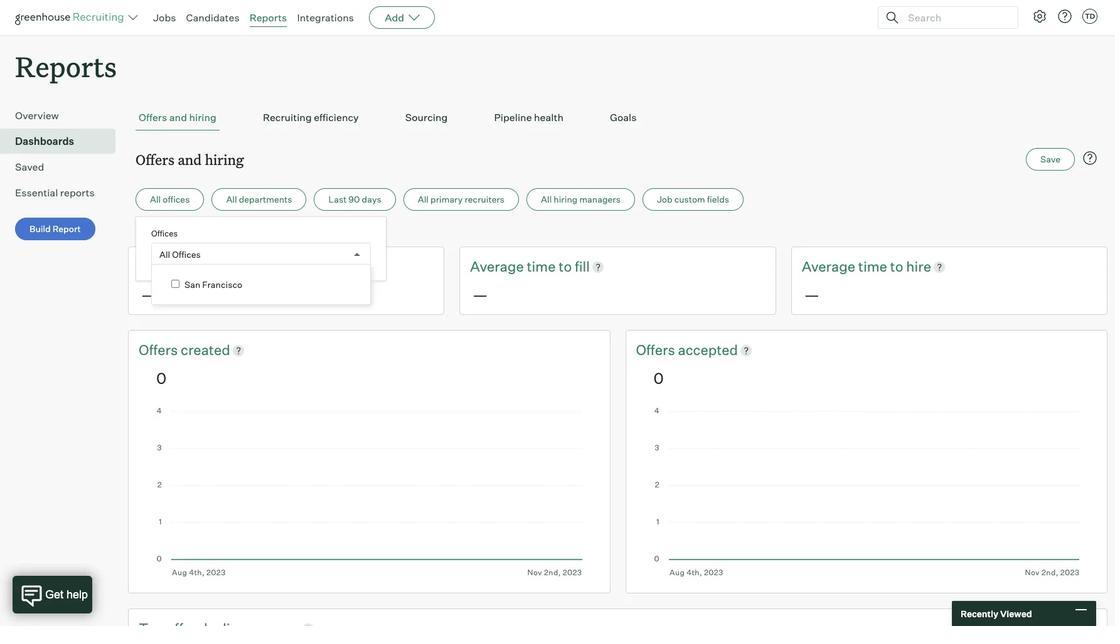 Task type: locate. For each thing, give the bounding box(es) containing it.
time link left fill link
[[527, 258, 559, 277]]

san francisco
[[185, 280, 242, 290]]

offers and hiring inside button
[[139, 111, 217, 124]]

last 90 days
[[329, 194, 382, 205]]

offers
[[139, 111, 167, 124], [136, 150, 175, 169], [139, 342, 181, 359], [636, 342, 679, 359]]

0 horizontal spatial 0
[[156, 369, 167, 388]]

0 horizontal spatial reports
[[15, 48, 117, 85]]

offers link
[[139, 341, 181, 360], [636, 341, 679, 360]]

2 0 from the left
[[654, 369, 664, 388]]

0 horizontal spatial xychart image
[[156, 408, 582, 578]]

created
[[181, 342, 230, 359]]

hiring inside button
[[189, 111, 217, 124]]

average link
[[471, 258, 527, 277], [802, 258, 859, 277]]

0 horizontal spatial time link
[[527, 258, 559, 277]]

candidates
[[186, 11, 240, 24]]

save
[[1041, 154, 1061, 165]]

time link
[[527, 258, 559, 277], [859, 258, 891, 277]]

all
[[150, 194, 161, 205], [226, 194, 237, 205], [418, 194, 429, 205], [541, 194, 552, 205], [160, 249, 170, 260]]

0 for accepted
[[654, 369, 664, 388]]

0 horizontal spatial to
[[559, 258, 572, 275]]

essential reports link
[[15, 185, 111, 200]]

2 average link from the left
[[802, 258, 859, 277]]

all left the offices
[[150, 194, 161, 205]]

accepted link
[[679, 341, 739, 360]]

build
[[30, 224, 51, 234]]

1 horizontal spatial reports
[[250, 11, 287, 24]]

1 horizontal spatial time
[[859, 258, 888, 275]]

1 — from the left
[[141, 286, 156, 305]]

2 xychart image from the left
[[654, 408, 1080, 578]]

recruiters
[[465, 194, 505, 205]]

reports right candidates
[[250, 11, 287, 24]]

health
[[534, 111, 564, 124]]

90
[[349, 194, 360, 205]]

0 horizontal spatial time
[[527, 258, 556, 275]]

greenhouse recruiting image
[[15, 10, 128, 25]]

all offices button
[[136, 189, 204, 211]]

custom
[[675, 194, 706, 205]]

all left departments
[[226, 194, 237, 205]]

2 to link from the left
[[891, 258, 907, 277]]

2 time from the left
[[859, 258, 888, 275]]

job custom fields
[[657, 194, 730, 205]]

time
[[527, 258, 556, 275], [859, 258, 888, 275]]

1 offers link from the left
[[139, 341, 181, 360]]

pipeline
[[494, 111, 532, 124]]

offer link
[[139, 258, 174, 277]]

0 vertical spatial offers and hiring
[[139, 111, 217, 124]]

2 average from the left
[[802, 258, 856, 275]]

0 horizontal spatial to link
[[559, 258, 575, 277]]

average
[[471, 258, 524, 275], [802, 258, 856, 275]]

time link left hire link
[[859, 258, 891, 277]]

to for fill
[[559, 258, 572, 275]]

0 horizontal spatial average
[[471, 258, 524, 275]]

sourcing button
[[402, 105, 451, 131]]

xychart image for accepted
[[654, 408, 1080, 578]]

aug
[[136, 227, 153, 238]]

1 horizontal spatial offers link
[[636, 341, 679, 360]]

1 0 from the left
[[156, 369, 167, 388]]

average time to for fill
[[471, 258, 575, 275]]

— for hire
[[805, 286, 820, 305]]

to link
[[559, 258, 575, 277], [891, 258, 907, 277]]

1 average link from the left
[[471, 258, 527, 277]]

San Francisco checkbox
[[171, 280, 180, 289]]

2 average time to from the left
[[802, 258, 907, 275]]

time link for fill
[[527, 258, 559, 277]]

1 vertical spatial reports
[[15, 48, 117, 85]]

fill link
[[575, 258, 590, 277]]

1 to from the left
[[559, 258, 572, 275]]

all inside button
[[541, 194, 552, 205]]

to link for fill
[[559, 258, 575, 277]]

time for fill
[[527, 258, 556, 275]]

average for hire
[[802, 258, 856, 275]]

1 to link from the left
[[559, 258, 575, 277]]

tab list containing offers and hiring
[[136, 105, 1101, 131]]

1 average from the left
[[471, 258, 524, 275]]

2 offers link from the left
[[636, 341, 679, 360]]

to left fill
[[559, 258, 572, 275]]

1 horizontal spatial —
[[473, 286, 488, 305]]

managers
[[580, 194, 621, 205]]

created link
[[181, 341, 230, 360]]

0 vertical spatial and
[[169, 111, 187, 124]]

1 vertical spatial offices
[[172, 249, 201, 260]]

all for all departments
[[226, 194, 237, 205]]

1 horizontal spatial to link
[[891, 258, 907, 277]]

all for all primary recruiters
[[418, 194, 429, 205]]

to left "hire"
[[891, 258, 904, 275]]

1 horizontal spatial average time to
[[802, 258, 907, 275]]

4
[[155, 227, 161, 238]]

0
[[156, 369, 167, 388], [654, 369, 664, 388]]

build report
[[30, 224, 81, 234]]

days
[[362, 194, 382, 205]]

1 horizontal spatial average
[[802, 258, 856, 275]]

1 vertical spatial hiring
[[205, 150, 244, 169]]

1 average time to from the left
[[471, 258, 575, 275]]

primary
[[431, 194, 463, 205]]

—
[[141, 286, 156, 305], [473, 286, 488, 305], [805, 286, 820, 305]]

time left fill
[[527, 258, 556, 275]]

1 horizontal spatial to
[[891, 258, 904, 275]]

-
[[163, 227, 167, 238]]

all offices
[[160, 249, 201, 260]]

all left managers on the right
[[541, 194, 552, 205]]

average time to
[[471, 258, 575, 275], [802, 258, 907, 275]]

rate
[[252, 258, 277, 275]]

2 — from the left
[[473, 286, 488, 305]]

essential
[[15, 187, 58, 199]]

to
[[559, 258, 572, 275], [891, 258, 904, 275]]

reports
[[60, 187, 95, 199]]

nov
[[169, 227, 186, 238]]

and
[[169, 111, 187, 124], [178, 150, 202, 169]]

time link for hire
[[859, 258, 891, 277]]

reports
[[250, 11, 287, 24], [15, 48, 117, 85]]

2 time link from the left
[[859, 258, 891, 277]]

td button
[[1083, 9, 1098, 24]]

0 horizontal spatial average link
[[471, 258, 527, 277]]

0 horizontal spatial average time to
[[471, 258, 575, 275]]

save button
[[1027, 148, 1076, 171]]

1 horizontal spatial xychart image
[[654, 408, 1080, 578]]

hiring
[[189, 111, 217, 124], [205, 150, 244, 169], [554, 194, 578, 205]]

all left primary
[[418, 194, 429, 205]]

2 vertical spatial hiring
[[554, 194, 578, 205]]

1 horizontal spatial average link
[[802, 258, 859, 277]]

xychart image
[[156, 408, 582, 578], [654, 408, 1080, 578]]

1 time from the left
[[527, 258, 556, 275]]

add
[[385, 11, 405, 24]]

time left "hire"
[[859, 258, 888, 275]]

report
[[53, 224, 81, 234]]

0 vertical spatial offices
[[151, 229, 178, 239]]

2 to from the left
[[891, 258, 904, 275]]

1 vertical spatial and
[[178, 150, 202, 169]]

tab list
[[136, 105, 1101, 131]]

all down -
[[160, 249, 170, 260]]

2 horizontal spatial —
[[805, 286, 820, 305]]

1 horizontal spatial time link
[[859, 258, 891, 277]]

offers and hiring
[[139, 111, 217, 124], [136, 150, 244, 169]]

configure image
[[1033, 9, 1048, 24]]

pipeline health
[[494, 111, 564, 124]]

hire link
[[907, 258, 932, 277]]

0 vertical spatial hiring
[[189, 111, 217, 124]]

last
[[329, 194, 347, 205]]

1 xychart image from the left
[[156, 408, 582, 578]]

3 — from the left
[[805, 286, 820, 305]]

job custom fields button
[[643, 189, 744, 211]]

hire
[[907, 258, 932, 275]]

0 for created
[[156, 369, 167, 388]]

offices
[[151, 229, 178, 239], [172, 249, 201, 260]]

fill
[[575, 258, 590, 275]]

hiring inside button
[[554, 194, 578, 205]]

0 horizontal spatial —
[[141, 286, 156, 305]]

0 horizontal spatial offers link
[[139, 341, 181, 360]]

reports down greenhouse recruiting image
[[15, 48, 117, 85]]

1 horizontal spatial 0
[[654, 369, 664, 388]]

all for all offices
[[160, 249, 170, 260]]

time for hire
[[859, 258, 888, 275]]

Search text field
[[906, 8, 1007, 27]]

1 time link from the left
[[527, 258, 559, 277]]

recently
[[961, 609, 999, 620]]

san
[[185, 280, 201, 290]]



Task type: vqa. For each thing, say whether or not it's contained in the screenshot.
bottom "Offers and hiring"
yes



Task type: describe. For each thing, give the bounding box(es) containing it.
all hiring managers
[[541, 194, 621, 205]]

and inside button
[[169, 111, 187, 124]]

td button
[[1081, 6, 1101, 26]]

all hiring managers button
[[527, 189, 635, 211]]

average link for hire
[[802, 258, 859, 277]]

last 90 days button
[[314, 189, 396, 211]]

offers link for accepted
[[636, 341, 679, 360]]

td
[[1086, 12, 1096, 21]]

recruiting
[[263, 111, 312, 124]]

recruiting efficiency
[[263, 111, 359, 124]]

pipeline health button
[[491, 105, 567, 131]]

all primary recruiters
[[418, 194, 505, 205]]

fields
[[708, 194, 730, 205]]

jobs link
[[153, 11, 176, 24]]

all for all offices
[[150, 194, 161, 205]]

average link for fill
[[471, 258, 527, 277]]

essential reports
[[15, 187, 95, 199]]

add button
[[369, 6, 435, 29]]

viewed
[[1001, 609, 1033, 620]]

all departments button
[[212, 189, 307, 211]]

— for fill
[[473, 286, 488, 305]]

efficiency
[[314, 111, 359, 124]]

build report button
[[15, 218, 95, 241]]

all for all hiring managers
[[541, 194, 552, 205]]

departments
[[239, 194, 292, 205]]

faq image
[[1083, 151, 1098, 166]]

all primary recruiters button
[[404, 189, 519, 211]]

francisco
[[202, 280, 242, 290]]

0 vertical spatial reports
[[250, 11, 287, 24]]

dashboards
[[15, 135, 74, 148]]

dashboards link
[[15, 134, 111, 149]]

aug 4 - nov 2, 2023
[[136, 227, 220, 238]]

2,
[[188, 227, 196, 238]]

overview
[[15, 109, 59, 122]]

offer
[[139, 258, 171, 275]]

goals
[[610, 111, 637, 124]]

average time to for hire
[[802, 258, 907, 275]]

overview link
[[15, 108, 111, 123]]

average for fill
[[471, 258, 524, 275]]

2023
[[198, 227, 220, 238]]

saved link
[[15, 160, 111, 175]]

to link for hire
[[891, 258, 907, 277]]

accepted
[[679, 342, 739, 359]]

sourcing
[[406, 111, 448, 124]]

reports link
[[250, 11, 287, 24]]

all departments
[[226, 194, 292, 205]]

goals button
[[607, 105, 640, 131]]

acceptance
[[174, 258, 249, 275]]

acceptance link
[[174, 258, 252, 277]]

all offices
[[150, 194, 190, 205]]

candidates link
[[186, 11, 240, 24]]

integrations link
[[297, 11, 354, 24]]

offers link for created
[[139, 341, 181, 360]]

to for hire
[[891, 258, 904, 275]]

saved
[[15, 161, 44, 173]]

recruiting efficiency button
[[260, 105, 362, 131]]

recently viewed
[[961, 609, 1033, 620]]

job
[[657, 194, 673, 205]]

offices
[[163, 194, 190, 205]]

jobs
[[153, 11, 176, 24]]

xychart image for created
[[156, 408, 582, 578]]

offers and hiring button
[[136, 105, 220, 131]]

rate link
[[252, 258, 277, 277]]

offers inside button
[[139, 111, 167, 124]]

offer acceptance
[[139, 258, 252, 275]]

integrations
[[297, 11, 354, 24]]

1 vertical spatial offers and hiring
[[136, 150, 244, 169]]



